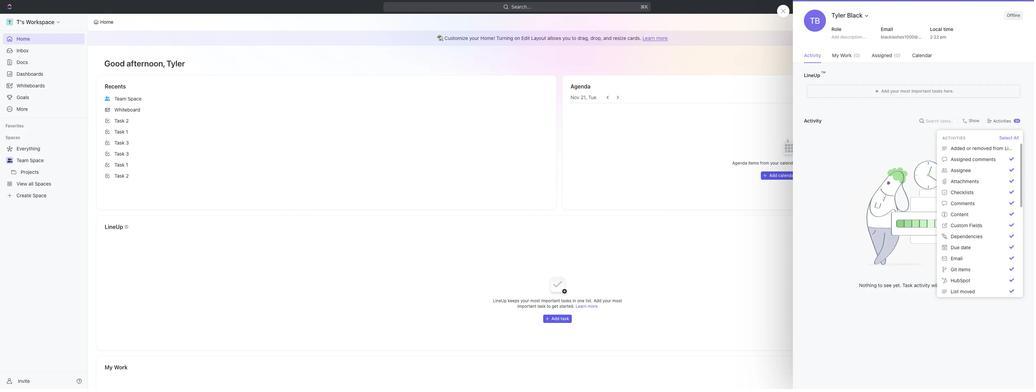 Task type: vqa. For each thing, say whether or not it's contained in the screenshot.
Comments
yes



Task type: describe. For each thing, give the bounding box(es) containing it.
your left calendars on the top right of the page
[[771, 161, 779, 166]]

drop,
[[591, 35, 602, 41]]

1 for task 1
[[126, 129, 128, 135]]

your right list.
[[603, 298, 611, 304]]

‎task 1 link
[[102, 160, 551, 171]]

1 horizontal spatial team
[[114, 96, 126, 102]]

date
[[961, 245, 971, 250]]

task for task 1 link
[[114, 129, 125, 135]]

git
[[951, 267, 957, 273]]

afternoon,
[[127, 59, 165, 68]]

‎task for ‎task 1
[[114, 162, 125, 168]]

invite
[[18, 378, 30, 384]]

email for email
[[951, 256, 963, 262]]

lineup keeps your most important tasks in one list. add your most important task to get started.
[[493, 298, 622, 309]]

3 for 1st task 3 link from the bottom
[[126, 151, 129, 157]]

0 vertical spatial will
[[800, 161, 807, 166]]

1 vertical spatial work
[[114, 365, 128, 371]]

whiteboards
[[17, 83, 45, 89]]

1 vertical spatial important
[[518, 304, 536, 309]]

nothing to see yet. task activity will appear here.
[[859, 282, 968, 288]]

team inside sidebar navigation
[[17, 157, 29, 163]]

agenda for agenda
[[571, 83, 591, 90]]

today
[[992, 95, 1004, 100]]

hubspot button
[[940, 275, 1017, 286]]

goals link
[[3, 92, 85, 103]]

added or removed from list button
[[940, 143, 1017, 154]]

2 for task 2
[[126, 118, 129, 124]]

1 vertical spatial here.
[[957, 282, 968, 288]]

home link
[[3, 33, 85, 44]]

email blacklashes1000@gmail.com
[[881, 26, 939, 40]]

your left home!
[[469, 35, 479, 41]]

email for email blacklashes1000@gmail.com
[[881, 26, 893, 32]]

‎task 2 link
[[102, 171, 551, 182]]

user group image inside sidebar navigation
[[7, 159, 12, 163]]

custom fields button
[[940, 220, 1017, 231]]

add calendar integrations button
[[761, 172, 824, 180]]

whiteboards link
[[3, 80, 85, 91]]

checklists button
[[940, 187, 1017, 198]]

blacklashes1000@gmail.com
[[881, 34, 939, 40]]

1 horizontal spatial home
[[100, 19, 113, 25]]

2 for ‎task 2
[[126, 173, 129, 179]]

git items button
[[940, 264, 1017, 275]]

space inside sidebar navigation
[[30, 157, 44, 163]]

calendars
[[780, 161, 799, 166]]

add description... button
[[829, 33, 875, 41]]

assigned comments
[[951, 156, 996, 162]]

select all
[[1000, 135, 1019, 141]]

list moved button
[[940, 286, 1017, 297]]

task 1
[[114, 129, 128, 135]]

0 vertical spatial space
[[128, 96, 142, 102]]

whiteboard link
[[102, 104, 551, 115]]

sidebar navigation
[[0, 14, 88, 389]]

good afternoon, tyler
[[104, 59, 185, 68]]

one
[[577, 298, 585, 304]]

fields
[[970, 223, 983, 228]]

1 horizontal spatial team space
[[114, 96, 142, 102]]

task 1 link
[[102, 126, 551, 137]]

in
[[573, 298, 576, 304]]

from inside button
[[993, 145, 1004, 151]]

task 3 for second task 3 link from the bottom
[[114, 140, 129, 146]]

add inside "button"
[[769, 173, 777, 178]]

learn more
[[576, 304, 598, 309]]

learn more link for lineup keeps your most important tasks in one list. add your most important task to get started.
[[576, 304, 598, 309]]

on
[[515, 35, 520, 41]]

dependencies button
[[940, 231, 1017, 242]]

lineup for lineup tm
[[804, 72, 820, 78]]

role add description...
[[832, 26, 866, 40]]

git items
[[951, 267, 971, 273]]

task
[[538, 304, 546, 309]]

and
[[604, 35, 612, 41]]

new button
[[976, 1, 1000, 12]]

moved
[[960, 289, 975, 295]]

upgrade link
[[940, 2, 973, 12]]

0 horizontal spatial more
[[588, 304, 598, 309]]

see
[[884, 282, 892, 288]]

pm
[[940, 34, 947, 40]]

time
[[944, 26, 954, 32]]

custom fields
[[951, 223, 983, 228]]

good
[[104, 59, 125, 68]]

offline
[[1007, 13, 1021, 18]]

goals
[[17, 94, 29, 100]]

select
[[1000, 135, 1013, 141]]

0 vertical spatial user group image
[[105, 96, 110, 101]]

favorites
[[6, 123, 24, 129]]

3 for second task 3 link from the bottom
[[126, 140, 129, 146]]

tasks
[[561, 298, 572, 304]]

resize
[[613, 35, 626, 41]]

Search tasks.. text field
[[926, 116, 955, 126]]

list moved
[[951, 289, 975, 295]]

calendar
[[779, 173, 796, 178]]

favorites button
[[3, 122, 26, 130]]

tyler
[[167, 59, 185, 68]]

spaces
[[6, 135, 20, 140]]

2:22
[[930, 34, 939, 40]]

content button
[[940, 209, 1017, 220]]

tb
[[810, 16, 820, 25]]

🏡
[[437, 35, 443, 41]]

0 horizontal spatial from
[[760, 161, 769, 166]]

whiteboard
[[114, 107, 140, 113]]

started.
[[560, 304, 575, 309]]

today button
[[990, 93, 1007, 102]]

manage
[[991, 19, 1009, 25]]

get
[[552, 304, 558, 309]]

items for agenda
[[749, 161, 759, 166]]



Task type: locate. For each thing, give the bounding box(es) containing it.
appear
[[940, 282, 956, 288]]

0 vertical spatial lineup
[[804, 72, 820, 78]]

agenda items from your calendars will show here.
[[733, 161, 830, 166]]

email up blacklashes1000@gmail.com on the top
[[881, 26, 893, 32]]

2 3 from the top
[[126, 151, 129, 157]]

work
[[840, 52, 852, 58], [114, 365, 128, 371]]

due date
[[951, 245, 971, 250]]

will
[[800, 161, 807, 166], [932, 282, 939, 288]]

1 vertical spatial my
[[105, 365, 113, 371]]

dashboards
[[17, 71, 43, 77]]

0 horizontal spatial agenda
[[571, 83, 591, 90]]

1 3 from the top
[[126, 140, 129, 146]]

1 most from the left
[[530, 298, 540, 304]]

hubspot
[[951, 278, 971, 284]]

team up whiteboard
[[114, 96, 126, 102]]

to left get
[[547, 304, 551, 309]]

‎task up ‎task 2 on the top left of the page
[[114, 162, 125, 168]]

task right yet.
[[903, 282, 913, 288]]

my work
[[832, 52, 852, 58], [105, 365, 128, 371]]

1 task 3 link from the top
[[102, 137, 551, 149]]

2 1 from the top
[[126, 162, 128, 168]]

task 3 link up ‎task 1 "link"
[[102, 137, 551, 149]]

custom
[[951, 223, 968, 228]]

1 horizontal spatial will
[[932, 282, 939, 288]]

space
[[128, 96, 142, 102], [30, 157, 44, 163]]

0 horizontal spatial items
[[749, 161, 759, 166]]

0 horizontal spatial team space link
[[17, 155, 83, 166]]

items inside button
[[959, 267, 971, 273]]

lineup for lineup keeps your most important tasks in one list. add your most important task to get started.
[[493, 298, 507, 304]]

your right keeps
[[521, 298, 529, 304]]

1 vertical spatial team space
[[17, 157, 44, 163]]

learn more link
[[643, 35, 668, 41], [576, 304, 598, 309]]

added
[[951, 145, 966, 151]]

team down spaces
[[17, 157, 29, 163]]

role
[[832, 26, 842, 32]]

task 3
[[114, 140, 129, 146], [114, 151, 129, 157]]

1 horizontal spatial space
[[128, 96, 142, 102]]

1 vertical spatial email
[[951, 256, 963, 262]]

assigned comments button
[[940, 154, 1017, 165]]

1 vertical spatial team space link
[[17, 155, 83, 166]]

0 vertical spatial important
[[541, 298, 560, 304]]

important down keeps
[[518, 304, 536, 309]]

removed
[[973, 145, 992, 151]]

home!
[[481, 35, 495, 41]]

0 vertical spatial assigned
[[872, 52, 892, 58]]

0 horizontal spatial assigned
[[872, 52, 892, 58]]

show
[[808, 161, 818, 166]]

learn right 'cards.'
[[643, 35, 655, 41]]

list.
[[586, 298, 593, 304]]

edit
[[522, 35, 530, 41]]

assigned down blacklashes1000@gmail.com on the top
[[872, 52, 892, 58]]

user group image down spaces
[[7, 159, 12, 163]]

most up the task
[[530, 298, 540, 304]]

items for git
[[959, 267, 971, 273]]

drag,
[[578, 35, 589, 41]]

2 most from the left
[[613, 298, 622, 304]]

assigned for assigned
[[872, 52, 892, 58]]

1 vertical spatial my work
[[105, 365, 128, 371]]

2 horizontal spatial to
[[878, 282, 883, 288]]

1 horizontal spatial learn more link
[[643, 35, 668, 41]]

2 horizontal spatial lineup
[[804, 72, 820, 78]]

assignee button
[[940, 165, 1017, 176]]

1 horizontal spatial items
[[959, 267, 971, 273]]

0 horizontal spatial space
[[30, 157, 44, 163]]

1 vertical spatial 1
[[126, 162, 128, 168]]

dependencies
[[951, 234, 983, 239]]

team space inside sidebar navigation
[[17, 157, 44, 163]]

assignee
[[951, 167, 971, 173]]

1 vertical spatial 3
[[126, 151, 129, 157]]

2 vertical spatial lineup
[[493, 298, 507, 304]]

2 task 3 from the top
[[114, 151, 129, 157]]

task up ‎task 1 on the left of page
[[114, 151, 125, 157]]

team space up whiteboard
[[114, 96, 142, 102]]

task for 1st task 3 link from the bottom
[[114, 151, 125, 157]]

to left see on the right bottom of the page
[[878, 282, 883, 288]]

1 inside task 1 link
[[126, 129, 128, 135]]

content
[[951, 212, 969, 217]]

add inside role add description...
[[832, 34, 840, 40]]

1 horizontal spatial most
[[613, 298, 622, 304]]

0 vertical spatial here.
[[819, 161, 829, 166]]

turning
[[497, 35, 513, 41]]

user group image down recents
[[105, 96, 110, 101]]

1 vertical spatial from
[[760, 161, 769, 166]]

0 vertical spatial list
[[1005, 145, 1013, 151]]

0 horizontal spatial activities
[[943, 136, 966, 140]]

0 horizontal spatial will
[[800, 161, 807, 166]]

1 down task 2 on the left top of the page
[[126, 129, 128, 135]]

1 vertical spatial more
[[588, 304, 598, 309]]

1 horizontal spatial my work
[[832, 52, 852, 58]]

0 horizontal spatial work
[[114, 365, 128, 371]]

1 1 from the top
[[126, 129, 128, 135]]

agenda for agenda items from your calendars will show here.
[[733, 161, 747, 166]]

lineup inside 'lineup tm'
[[804, 72, 820, 78]]

1 horizontal spatial team space link
[[102, 93, 551, 104]]

task 2 link
[[102, 115, 551, 126]]

1 horizontal spatial my
[[832, 52, 839, 58]]

email inside email button
[[951, 256, 963, 262]]

1 activity from the top
[[804, 52, 821, 58]]

task 3 for 1st task 3 link from the bottom
[[114, 151, 129, 157]]

0 horizontal spatial most
[[530, 298, 540, 304]]

task down task 2 on the left top of the page
[[114, 129, 125, 135]]

0 vertical spatial my
[[832, 52, 839, 58]]

2 inside 'task 2' link
[[126, 118, 129, 124]]

lineup tm
[[804, 71, 826, 78]]

0 horizontal spatial important
[[518, 304, 536, 309]]

comments button
[[940, 198, 1017, 209]]

2 ‎task from the top
[[114, 173, 125, 179]]

1 vertical spatial to
[[878, 282, 883, 288]]

list down select all
[[1005, 145, 1013, 151]]

email button
[[940, 253, 1017, 264]]

manage cards button
[[987, 17, 1028, 28]]

2 down whiteboard
[[126, 118, 129, 124]]

2 2 from the top
[[126, 173, 129, 179]]

1 vertical spatial task 3
[[114, 151, 129, 157]]

1 vertical spatial add
[[769, 173, 777, 178]]

to inside lineup keeps your most important tasks in one list. add your most important task to get started.
[[547, 304, 551, 309]]

activities up added
[[943, 136, 966, 140]]

0 vertical spatial to
[[572, 35, 576, 41]]

0 horizontal spatial my work
[[105, 365, 128, 371]]

task 3 up ‎task 1 on the left of page
[[114, 151, 129, 157]]

assigned for assigned comments
[[951, 156, 971, 162]]

0 horizontal spatial user group image
[[7, 159, 12, 163]]

important up get
[[541, 298, 560, 304]]

1 horizontal spatial agenda
[[733, 161, 747, 166]]

🏡 customize your home! turning on edit layout allows you to drag, drop, and resize cards. learn more
[[437, 35, 668, 41]]

learn down one
[[576, 304, 587, 309]]

1 horizontal spatial activities
[[994, 118, 1011, 124]]

1 horizontal spatial important
[[541, 298, 560, 304]]

agenda
[[571, 83, 591, 90], [733, 161, 747, 166]]

0 vertical spatial work
[[840, 52, 852, 58]]

docs link
[[3, 57, 85, 68]]

important
[[541, 298, 560, 304], [518, 304, 536, 309]]

learn more link down list.
[[576, 304, 598, 309]]

assigned up assignee
[[951, 156, 971, 162]]

1 vertical spatial activities
[[943, 136, 966, 140]]

list inside button
[[951, 289, 959, 295]]

will left appear
[[932, 282, 939, 288]]

list inside button
[[1005, 145, 1013, 151]]

0 horizontal spatial email
[[881, 26, 893, 32]]

1 vertical spatial learn more link
[[576, 304, 598, 309]]

‎task for ‎task 2
[[114, 173, 125, 179]]

due date button
[[940, 242, 1017, 253]]

1 vertical spatial user group image
[[7, 159, 12, 163]]

added or removed from list
[[951, 145, 1013, 151]]

description...
[[841, 34, 866, 40]]

1 vertical spatial space
[[30, 157, 44, 163]]

home inside sidebar navigation
[[17, 36, 30, 42]]

0 horizontal spatial my
[[105, 365, 113, 371]]

comments
[[973, 156, 996, 162]]

cards.
[[628, 35, 641, 41]]

add down the role on the right
[[832, 34, 840, 40]]

2 down ‎task 1 on the left of page
[[126, 173, 129, 179]]

0 vertical spatial task 3
[[114, 140, 129, 146]]

customize
[[445, 35, 468, 41]]

from left calendars on the top right of the page
[[760, 161, 769, 166]]

will left show
[[800, 161, 807, 166]]

most
[[530, 298, 540, 304], [613, 298, 622, 304]]

0 vertical spatial activity
[[804, 52, 821, 58]]

0 vertical spatial learn
[[643, 35, 655, 41]]

new
[[985, 4, 995, 10]]

inbox
[[17, 48, 29, 53]]

activities left 31
[[994, 118, 1011, 124]]

yet.
[[893, 282, 901, 288]]

add right list.
[[594, 298, 602, 304]]

most right list.
[[613, 298, 622, 304]]

0 horizontal spatial here.
[[819, 161, 829, 166]]

0 horizontal spatial lineup
[[105, 224, 123, 230]]

1 horizontal spatial more
[[657, 35, 668, 41]]

allows
[[548, 35, 561, 41]]

here. up list moved
[[957, 282, 968, 288]]

0 vertical spatial 3
[[126, 140, 129, 146]]

0 vertical spatial email
[[881, 26, 893, 32]]

keeps
[[508, 298, 520, 304]]

list down appear
[[951, 289, 959, 295]]

0 vertical spatial 2
[[126, 118, 129, 124]]

local time 2:22 pm
[[930, 26, 954, 40]]

0 horizontal spatial learn more link
[[576, 304, 598, 309]]

calendar
[[912, 52, 932, 58]]

cards
[[1011, 19, 1024, 25]]

2 task 3 link from the top
[[102, 149, 551, 160]]

home
[[100, 19, 113, 25], [17, 36, 30, 42]]

1 horizontal spatial to
[[572, 35, 576, 41]]

recents
[[105, 83, 126, 90]]

add inside lineup keeps your most important tasks in one list. add your most important task to get started.
[[594, 298, 602, 304]]

0 horizontal spatial home
[[17, 36, 30, 42]]

add left "calendar"
[[769, 173, 777, 178]]

1 vertical spatial list
[[951, 289, 959, 295]]

learn more link right 'cards.'
[[643, 35, 668, 41]]

add calendar integrations
[[769, 173, 821, 178]]

1 ‎task from the top
[[114, 162, 125, 168]]

email inside 'email blacklashes1000@gmail.com'
[[881, 26, 893, 32]]

team space down spaces
[[17, 157, 44, 163]]

or
[[967, 145, 971, 151]]

0 horizontal spatial to
[[547, 304, 551, 309]]

2 inside '‎task 2' link
[[126, 173, 129, 179]]

0 horizontal spatial learn
[[576, 304, 587, 309]]

upgrade
[[950, 4, 969, 10]]

1 2 from the top
[[126, 118, 129, 124]]

2 activity from the top
[[804, 118, 822, 124]]

task
[[114, 118, 125, 124], [114, 129, 125, 135], [114, 140, 125, 146], [114, 151, 125, 157], [903, 282, 913, 288]]

lineup inside lineup keeps your most important tasks in one list. add your most important task to get started.
[[493, 298, 507, 304]]

task for 'task 2' link
[[114, 118, 125, 124]]

‎task 1
[[114, 162, 128, 168]]

team space link
[[102, 93, 551, 104], [17, 155, 83, 166]]

more down list.
[[588, 304, 598, 309]]

1 vertical spatial 2
[[126, 173, 129, 179]]

tm
[[822, 71, 826, 74]]

integrations
[[797, 173, 821, 178]]

1 vertical spatial ‎task
[[114, 173, 125, 179]]

0 horizontal spatial add
[[594, 298, 602, 304]]

lineup for lineup
[[105, 224, 123, 230]]

attachments button
[[940, 176, 1017, 187]]

more right 'cards.'
[[657, 35, 668, 41]]

0 vertical spatial my work
[[832, 52, 852, 58]]

from down select
[[993, 145, 1004, 151]]

3 up ‎task 1 on the left of page
[[126, 151, 129, 157]]

team
[[114, 96, 126, 102], [17, 157, 29, 163]]

1 horizontal spatial add
[[769, 173, 777, 178]]

31
[[1016, 119, 1019, 123]]

‎task down ‎task 1 on the left of page
[[114, 173, 125, 179]]

email down due
[[951, 256, 963, 262]]

user group image
[[105, 96, 110, 101], [7, 159, 12, 163]]

1 vertical spatial items
[[959, 267, 971, 273]]

list
[[1005, 145, 1013, 151], [951, 289, 959, 295]]

0 vertical spatial more
[[657, 35, 668, 41]]

local
[[930, 26, 942, 32]]

assigned inside button
[[951, 156, 971, 162]]

1 inside ‎task 1 "link"
[[126, 162, 128, 168]]

0 horizontal spatial list
[[951, 289, 959, 295]]

1 horizontal spatial learn
[[643, 35, 655, 41]]

1 task 3 from the top
[[114, 140, 129, 146]]

0 vertical spatial learn more link
[[643, 35, 668, 41]]

0 vertical spatial activities
[[994, 118, 1011, 124]]

assigned
[[872, 52, 892, 58], [951, 156, 971, 162]]

2
[[126, 118, 129, 124], [126, 173, 129, 179]]

2 vertical spatial to
[[547, 304, 551, 309]]

task up task 1
[[114, 118, 125, 124]]

inbox link
[[3, 45, 85, 56]]

task 3 down task 1
[[114, 140, 129, 146]]

0 horizontal spatial team space
[[17, 157, 44, 163]]

2 vertical spatial add
[[594, 298, 602, 304]]

task 3 link down task 1 link
[[102, 149, 551, 160]]

0 vertical spatial team
[[114, 96, 126, 102]]

1 vertical spatial will
[[932, 282, 939, 288]]

3 down task 1
[[126, 140, 129, 146]]

here. right show
[[819, 161, 829, 166]]

0 horizontal spatial team
[[17, 157, 29, 163]]

1 for ‎task 1
[[126, 162, 128, 168]]

1 horizontal spatial from
[[993, 145, 1004, 151]]

activities
[[994, 118, 1011, 124], [943, 136, 966, 140]]

docs
[[17, 59, 28, 65]]

1 horizontal spatial work
[[840, 52, 852, 58]]

1 horizontal spatial assigned
[[951, 156, 971, 162]]

1 up ‎task 2 on the top left of the page
[[126, 162, 128, 168]]

learn more link for 🏡 customize your home! turning on edit layout allows you to drag, drop, and resize cards.
[[643, 35, 668, 41]]

comments
[[951, 201, 975, 206]]

‎task inside "link"
[[114, 162, 125, 168]]

0 vertical spatial ‎task
[[114, 162, 125, 168]]

0 vertical spatial add
[[832, 34, 840, 40]]

3
[[126, 140, 129, 146], [126, 151, 129, 157]]

0 vertical spatial team space link
[[102, 93, 551, 104]]

attachments
[[951, 178, 979, 184]]

0 vertical spatial from
[[993, 145, 1004, 151]]

task down task 1
[[114, 140, 125, 146]]

from
[[993, 145, 1004, 151], [760, 161, 769, 166]]

1 vertical spatial team
[[17, 157, 29, 163]]

to right you
[[572, 35, 576, 41]]

task for second task 3 link from the bottom
[[114, 140, 125, 146]]



